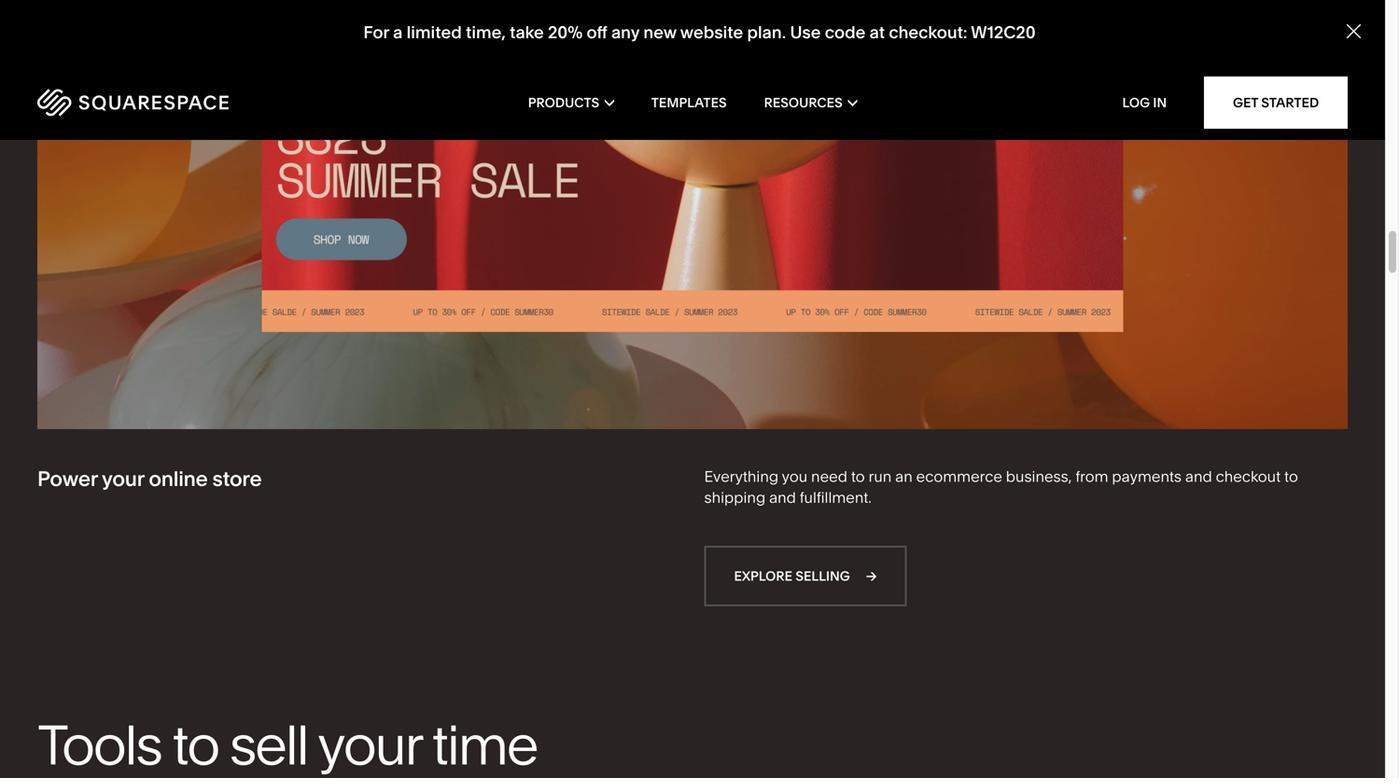 Task type: describe. For each thing, give the bounding box(es) containing it.
everything you need to run an ecommerce business, from payments and checkout to shipping and fulfillment.
[[704, 468, 1298, 507]]

new
[[644, 22, 677, 43]]

resources button
[[764, 65, 857, 140]]

time,
[[466, 22, 506, 43]]

squarespace logo link
[[37, 89, 299, 117]]

everything
[[704, 468, 779, 486]]

log             in link
[[1123, 95, 1167, 111]]

from
[[1076, 468, 1109, 486]]

an
[[895, 468, 913, 486]]

at
[[870, 22, 885, 43]]

0 horizontal spatial and
[[769, 489, 796, 507]]

online
[[149, 467, 208, 492]]

run
[[869, 468, 892, 486]]

get started
[[1233, 95, 1319, 111]]

off
[[587, 22, 608, 43]]

business,
[[1006, 468, 1072, 486]]

code
[[825, 22, 866, 43]]

20%
[[548, 22, 583, 43]]

fulfillment.
[[800, 489, 872, 507]]

store
[[212, 467, 262, 492]]

any
[[611, 22, 640, 43]]

need
[[811, 468, 848, 486]]



Task type: locate. For each thing, give the bounding box(es) containing it.
squarespace logo image
[[37, 89, 229, 117]]

take
[[510, 22, 544, 43]]

checkout
[[1216, 468, 1281, 486]]

shipping
[[704, 489, 766, 507]]

1 to from the left
[[851, 468, 865, 486]]

1 vertical spatial and
[[769, 489, 796, 507]]

→
[[866, 569, 877, 584]]

power
[[37, 467, 98, 492]]

selling
[[796, 569, 850, 584]]

2 to from the left
[[1285, 468, 1298, 486]]

and
[[1186, 468, 1212, 486], [769, 489, 796, 507]]

to left run at the bottom right of the page
[[851, 468, 865, 486]]

to
[[851, 468, 865, 486], [1285, 468, 1298, 486]]

get started link
[[1204, 77, 1348, 129]]

plan.
[[747, 22, 786, 43]]

products
[[528, 95, 600, 111]]

log
[[1123, 95, 1150, 111]]

in
[[1153, 95, 1167, 111]]

you
[[782, 468, 808, 486]]

and down you
[[769, 489, 796, 507]]

get
[[1233, 95, 1259, 111]]

templates link
[[651, 65, 727, 140]]

resources
[[764, 95, 843, 111]]

a
[[393, 22, 403, 43]]

1 horizontal spatial to
[[1285, 468, 1298, 486]]

for
[[363, 22, 389, 43]]

payments
[[1112, 468, 1182, 486]]

templates
[[651, 95, 727, 111]]

explore
[[734, 569, 793, 584]]

use
[[790, 22, 821, 43]]

and left 'checkout'
[[1186, 468, 1212, 486]]

an ecommerce website showcasing a beige lighting fixture sculpture with a red curtain-like background, featuring a 'shop now' button and sale highlights. image
[[0, 0, 1385, 467]]

explore selling
[[734, 569, 850, 584]]

checkout:
[[889, 22, 968, 43]]

website
[[680, 22, 743, 43]]

ecommerce
[[916, 468, 1003, 486]]

0 horizontal spatial to
[[851, 468, 865, 486]]

1 horizontal spatial and
[[1186, 468, 1212, 486]]

products button
[[528, 65, 614, 140]]

your
[[102, 467, 144, 492]]

limited
[[407, 22, 462, 43]]

power your online store
[[37, 467, 262, 492]]

0 vertical spatial and
[[1186, 468, 1212, 486]]

w12c20
[[971, 22, 1036, 43]]

log             in
[[1123, 95, 1167, 111]]

started
[[1262, 95, 1319, 111]]

for a limited time, take 20% off any new website plan. use code at checkout: w12c20
[[363, 22, 1036, 43]]

to right 'checkout'
[[1285, 468, 1298, 486]]



Task type: vqa. For each thing, say whether or not it's contained in the screenshot.
'online'
yes



